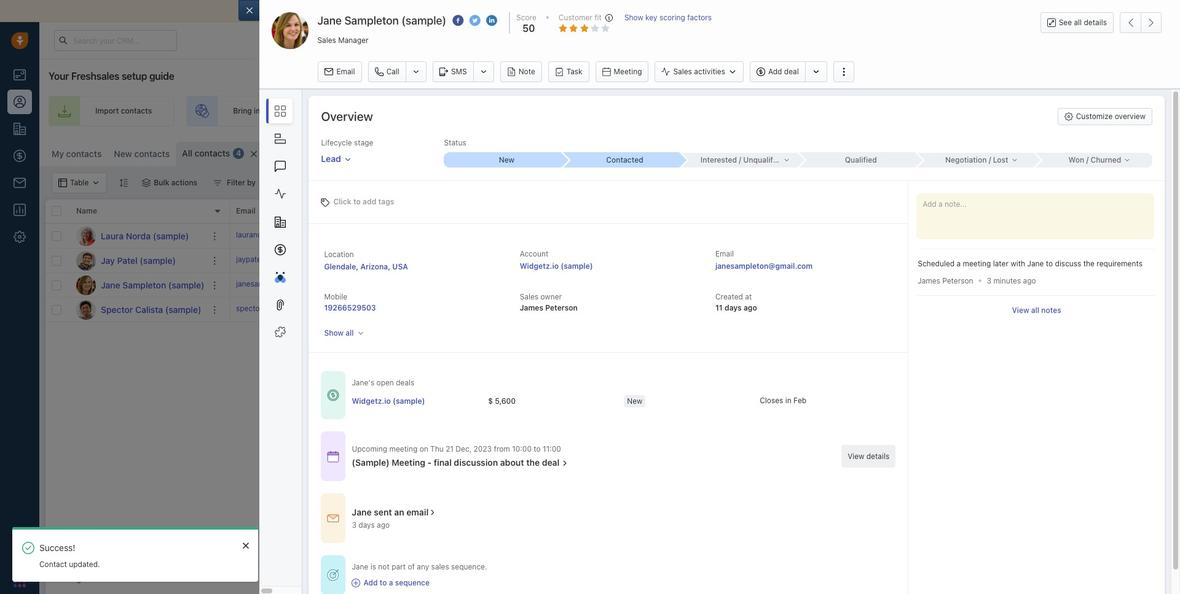 Task type: locate. For each thing, give the bounding box(es) containing it.
click right the +
[[335, 255, 352, 264]]

widgetz.io for the widgetz.io (sample) link to the right
[[881, 281, 919, 290]]

any
[[417, 563, 429, 572]]

add inside add deal link
[[1034, 107, 1048, 116]]

3
[[987, 277, 991, 286], [352, 521, 356, 530]]

0 horizontal spatial show
[[324, 329, 344, 338]]

data
[[744, 6, 762, 16]]

3 down "jane sent an email"
[[352, 521, 356, 530]]

1 horizontal spatial widgetz.io (sample) link
[[520, 262, 593, 271]]

press space to select this row. row containing 50
[[230, 274, 1174, 298]]

/ for interested
[[739, 155, 741, 164]]

import contacts down add deal link
[[1018, 148, 1075, 157]]

(sample) up spector calista (sample)
[[168, 280, 204, 290]]

peterson inside sales owner james peterson
[[545, 304, 578, 313]]

showing
[[52, 576, 81, 585]]

sent
[[374, 508, 392, 518]]

50 up the 54 at the left bottom of page
[[513, 280, 525, 291]]

import right 'key'
[[659, 6, 686, 16]]

row inside overview dialog
[[352, 389, 896, 415]]

1 horizontal spatial email
[[336, 67, 355, 76]]

1 vertical spatial janesampleton@gmail.com
[[236, 280, 329, 289]]

all left notes
[[1031, 306, 1039, 315]]

1 vertical spatial add
[[363, 255, 376, 264]]

email button
[[318, 61, 362, 82]]

19266529503
[[324, 304, 376, 313]]

2 vertical spatial widgetz.io (sample) link
[[352, 396, 425, 407]]

sales
[[720, 6, 741, 16], [431, 563, 449, 572]]

all down 3684945781 link
[[346, 329, 354, 338]]

(sample) meeting - final discussion about the deal
[[352, 458, 559, 469]]

row containing closes in feb
[[352, 389, 896, 415]]

all
[[689, 6, 698, 16], [1074, 18, 1082, 27], [1031, 306, 1039, 315], [346, 329, 354, 338]]

import contacts button
[[1001, 142, 1081, 163]]

1 horizontal spatial meeting
[[614, 67, 642, 76]]

janesampleton@gmail.com inside overview dialog
[[715, 262, 813, 271]]

container_wx8msf4aqz5i3rn1 image left add to a sequence on the left bottom of the page
[[352, 580, 360, 588]]

to
[[368, 6, 376, 16], [353, 197, 361, 206], [354, 255, 361, 264], [1046, 259, 1053, 269], [534, 445, 541, 454], [380, 579, 387, 588]]

row group containing 18
[[230, 224, 1174, 323]]

row group
[[45, 224, 230, 323], [230, 224, 1174, 323]]

deals
[[396, 379, 414, 388]]

widgetz.io (sample) link up owner
[[520, 262, 593, 271]]

widgetz.io (sample) down open
[[352, 397, 425, 406]]

sales up the 54 at the left bottom of page
[[520, 293, 538, 302]]

james inside sales owner james peterson
[[520, 304, 543, 313]]

jane up 3 days ago
[[352, 508, 372, 518]]

thu
[[430, 445, 444, 454]]

email right sync
[[574, 6, 595, 16]]

email down sales manager
[[336, 67, 355, 76]]

laura norda (sample) link
[[101, 230, 189, 242]]

sampleton down jay patel (sample) link on the left of page
[[123, 280, 166, 290]]

customize inside "button"
[[1076, 112, 1113, 121]]

(sample) down deals
[[393, 397, 425, 406]]

all right see at right
[[1074, 18, 1082, 27]]

0 vertical spatial email
[[574, 6, 595, 16]]

3 left minutes
[[987, 277, 991, 286]]

0 vertical spatial import contacts
[[95, 107, 152, 116]]

0 horizontal spatial janesampleton@gmail.com
[[236, 280, 329, 289]]

2 vertical spatial ago
[[377, 521, 390, 530]]

score
[[516, 13, 536, 22]]

sequence
[[395, 579, 430, 588]]

james down owner
[[520, 304, 543, 313]]

0 horizontal spatial sales
[[317, 35, 336, 45]]

add deal inside button
[[768, 67, 799, 76]]

0 horizontal spatial details
[[866, 452, 889, 462]]

widgetz.io (sample) inside "row"
[[352, 397, 425, 406]]

arizona,
[[360, 262, 390, 272]]

0 vertical spatial 3
[[987, 277, 991, 286]]

add to a sequence
[[363, 579, 430, 588]]

1 horizontal spatial your
[[700, 6, 718, 16]]

conversations.
[[598, 6, 657, 16]]

import contacts for import contacts "button"
[[1018, 148, 1075, 157]]

calista
[[135, 305, 163, 315]]

meeting left later
[[963, 259, 991, 269]]

0 vertical spatial customize
[[1076, 112, 1113, 121]]

days down sent
[[359, 521, 375, 530]]

0 vertical spatial sales
[[317, 35, 336, 45]]

1 add from the top
[[363, 197, 376, 206]]

account inside grid
[[881, 207, 911, 216]]

widgetz.io (sample) inside press space to select this row. row
[[881, 281, 951, 290]]

0 horizontal spatial 4
[[107, 576, 112, 585]]

facebook circled image
[[453, 14, 464, 27]]

0 horizontal spatial in
[[254, 107, 260, 116]]

email
[[336, 67, 355, 76], [236, 207, 256, 216], [715, 250, 734, 259]]

/
[[739, 155, 741, 164], [989, 155, 991, 164], [1086, 155, 1089, 164]]

add to a sequence link
[[352, 579, 487, 589]]

(sample) right norda
[[153, 231, 189, 241]]

sales inside sales owner james peterson
[[520, 293, 538, 302]]

import contacts down setup at the top left of page
[[95, 107, 152, 116]]

1 horizontal spatial sales
[[520, 293, 538, 302]]

(sample) down scheduled
[[921, 281, 951, 290]]

at
[[745, 293, 752, 302]]

j image
[[76, 251, 96, 271], [76, 276, 96, 295]]

/ right won
[[1086, 155, 1089, 164]]

showing 1–4 of 4
[[52, 576, 112, 585]]

work
[[328, 207, 347, 216]]

import contacts group
[[1001, 142, 1102, 163]]

my contacts button
[[45, 142, 108, 167], [52, 149, 102, 159]]

3 for 3 days ago
[[352, 521, 356, 530]]

the
[[1083, 259, 1095, 269], [526, 458, 540, 469]]

lifecycle
[[321, 138, 352, 148]]

1 horizontal spatial 4
[[236, 149, 241, 158]]

customize
[[1076, 112, 1113, 121], [930, 148, 967, 157]]

1 horizontal spatial the
[[1083, 259, 1095, 269]]

1 / from the left
[[739, 155, 741, 164]]

email down the filter by
[[236, 207, 256, 216]]

all right scoring
[[689, 6, 698, 16]]

1 horizontal spatial in
[[785, 396, 791, 406]]

close image
[[243, 543, 249, 550]]

grid containing 18
[[45, 199, 1174, 565]]

guide
[[149, 71, 174, 82]]

sales owner james peterson
[[520, 293, 578, 313]]

1 vertical spatial sampleton
[[123, 280, 166, 290]]

0 horizontal spatial widgetz.io (sample) link
[[352, 396, 425, 407]]

janesampleton@gmail.com down jaypatelsample@gmail.com link at the top left of the page
[[236, 280, 329, 289]]

1 horizontal spatial view
[[1012, 306, 1029, 315]]

lead link
[[321, 148, 352, 165]]

0 vertical spatial a
[[957, 259, 961, 269]]

janesampleton@gmail.com up at
[[715, 262, 813, 271]]

a down not
[[389, 579, 393, 588]]

0 vertical spatial 4
[[236, 149, 241, 158]]

ago for 3 minutes ago
[[1023, 277, 1036, 286]]

container_wx8msf4aqz5i3rn1 image left bulk
[[142, 179, 151, 187]]

show down 3684945781 link
[[324, 329, 344, 338]]

1 horizontal spatial ago
[[744, 304, 757, 313]]

add inside "add contact" button
[[1124, 148, 1139, 157]]

in for bring
[[254, 107, 260, 116]]

container_wx8msf4aqz5i3rn1 image
[[213, 179, 222, 187], [700, 257, 709, 265], [327, 390, 340, 402], [561, 460, 569, 468], [429, 509, 437, 517], [327, 513, 340, 525], [327, 570, 340, 582]]

0 vertical spatial widgetz.io (sample) link
[[520, 262, 593, 271]]

sales left manager
[[317, 35, 336, 45]]

s image
[[76, 300, 96, 320]]

container_wx8msf4aqz5i3rn1 image inside press space to select this row. row
[[700, 257, 709, 265]]

1 j image from the top
[[76, 251, 96, 271]]

50 inside the score 50
[[522, 23, 535, 34]]

sales right any
[[431, 563, 449, 572]]

0 vertical spatial 50
[[522, 23, 535, 34]]

1 row group from the left
[[45, 224, 230, 323]]

account for account widgetz.io (sample)
[[520, 250, 548, 259]]

j image up s image
[[76, 276, 96, 295]]

note
[[519, 67, 535, 76]]

jane sampleton (sample) inside overview dialog
[[317, 14, 446, 27]]

by
[[247, 178, 256, 187]]

unqualified left "e"
[[803, 256, 842, 265]]

(sample) right calista
[[165, 305, 201, 315]]

acme inc (sample) link
[[881, 232, 946, 241]]

add for "add contact" button
[[1124, 148, 1139, 157]]

0 horizontal spatial 3
[[352, 521, 356, 530]]

email inside button
[[336, 67, 355, 76]]

customize table button
[[910, 142, 995, 163]]

2 j image from the top
[[76, 276, 96, 295]]

0 horizontal spatial the
[[526, 458, 540, 469]]

1 vertical spatial email
[[406, 508, 429, 518]]

account inside the account widgetz.io (sample)
[[520, 250, 548, 259]]

jaypatelsample@gmail.com link
[[236, 254, 330, 267]]

2 horizontal spatial ago
[[1023, 277, 1036, 286]]

0 vertical spatial unqualified
[[743, 155, 784, 164]]

in for closes
[[785, 396, 791, 406]]

janesampleton@gmail.com link
[[715, 261, 813, 273], [236, 279, 329, 292]]

table
[[969, 148, 987, 157]]

/ for won
[[1086, 155, 1089, 164]]

(sample) up the jane sampleton (sample) 'link'
[[140, 255, 176, 266]]

your right scoring
[[700, 6, 718, 16]]

container_wx8msf4aqz5i3rn1 image inside customize table button
[[918, 148, 927, 157]]

(sample) right inc
[[915, 232, 946, 241]]

ago down sent
[[377, 521, 390, 530]]

container_wx8msf4aqz5i3rn1 image
[[918, 148, 927, 157], [142, 179, 151, 187], [327, 451, 340, 463], [352, 580, 360, 588]]

in right bring
[[254, 107, 260, 116]]

4
[[236, 149, 241, 158], [107, 576, 112, 585]]

1 vertical spatial 50
[[513, 280, 525, 291]]

1 horizontal spatial deal
[[784, 67, 799, 76]]

james up created
[[712, 256, 734, 265]]

the down 10:00
[[526, 458, 540, 469]]

0 horizontal spatial widgetz.io
[[352, 397, 391, 406]]

overview dialog
[[239, 0, 1180, 595]]

import all your sales data link
[[659, 6, 764, 16]]

/ right interested
[[739, 155, 741, 164]]

1 horizontal spatial import contacts
[[1018, 148, 1075, 157]]

upcoming meeting on thu 21 dec, 2023 from 10:00 to 11:00
[[352, 445, 561, 454]]

meeting down the on
[[392, 458, 425, 469]]

add inside "add to a sequence" "link"
[[363, 579, 378, 588]]

0 horizontal spatial ago
[[377, 521, 390, 530]]

2 horizontal spatial import
[[1018, 148, 1042, 157]]

0 horizontal spatial email
[[406, 508, 429, 518]]

press space to select this row. row containing spector calista (sample)
[[45, 298, 230, 323]]

10:00
[[512, 445, 532, 454]]

not
[[378, 563, 390, 572]]

1 vertical spatial widgetz.io (sample)
[[352, 397, 425, 406]]

row
[[352, 389, 896, 415]]

50 down the score on the top left of the page
[[522, 23, 535, 34]]

new link
[[444, 153, 562, 168]]

ago
[[1023, 277, 1036, 286], [744, 304, 757, 313], [377, 521, 390, 530]]

ago down scheduled a meeting later with jane to discuss the requirements
[[1023, 277, 1036, 286]]

all contacts 4
[[182, 148, 241, 159]]

sampleton inside overview dialog
[[344, 14, 399, 27]]

0 horizontal spatial meeting
[[392, 458, 425, 469]]

import inside "button"
[[1018, 148, 1042, 157]]

all for show all
[[346, 329, 354, 338]]

0 vertical spatial in
[[254, 107, 260, 116]]

0 vertical spatial account
[[881, 207, 911, 216]]

1 horizontal spatial details
[[1084, 18, 1107, 27]]

sms button
[[433, 61, 473, 82]]

0 horizontal spatial /
[[739, 155, 741, 164]]

contacts inside "button"
[[1044, 148, 1075, 157]]

widgetz.io (sample) up techcave (sample)
[[881, 281, 951, 290]]

press space to select this row. row containing laura norda (sample)
[[45, 224, 230, 249]]

import down 'your freshsales setup guide'
[[95, 107, 119, 116]]

bulk
[[154, 178, 169, 187]]

freshworks switcher image
[[14, 576, 26, 588]]

a right scheduled
[[957, 259, 961, 269]]

view details link
[[842, 446, 896, 468]]

negotiation / lost
[[945, 155, 1008, 164]]

add
[[768, 67, 782, 76], [1034, 107, 1048, 116], [1124, 148, 1139, 157], [363, 579, 378, 588]]

widgetz.io (sample) link inside "row"
[[352, 396, 425, 407]]

your freshsales setup guide
[[49, 71, 174, 82]]

account up owner
[[520, 250, 548, 259]]

0 vertical spatial meeting
[[963, 259, 991, 269]]

0 horizontal spatial account
[[520, 250, 548, 259]]

2 vertical spatial email
[[715, 250, 734, 259]]

1 horizontal spatial meeting
[[963, 259, 991, 269]]

widgetz.io up techcave
[[881, 281, 919, 290]]

your left mailbox
[[314, 6, 332, 16]]

2 row group from the left
[[230, 224, 1174, 323]]

/ for negotiation
[[989, 155, 991, 164]]

filter
[[227, 178, 245, 187]]

0 vertical spatial show
[[624, 13, 643, 22]]

qualified
[[845, 156, 877, 165]]

more...
[[296, 149, 321, 159]]

1 horizontal spatial widgetz.io (sample)
[[881, 281, 951, 290]]

show inside 'link'
[[624, 13, 643, 22]]

widgetz.io (sample) link down open
[[352, 396, 425, 407]]

0 vertical spatial widgetz.io (sample)
[[881, 281, 951, 290]]

2 vertical spatial sales
[[520, 293, 538, 302]]

container_wx8msf4aqz5i3rn1 image inside "add to a sequence" "link"
[[352, 580, 360, 588]]

import contacts link
[[49, 96, 174, 127]]

a inside "link"
[[389, 579, 393, 588]]

widgetz.io inside "row"
[[352, 397, 391, 406]]

(sample) right corp at the top of page
[[907, 256, 937, 265]]

janesampleton@gmail.com link up the spectorcalista@gmail.com on the left bottom of page
[[236, 279, 329, 292]]

4 right 1–4
[[107, 576, 112, 585]]

james peterson
[[712, 256, 767, 265], [918, 276, 973, 286], [712, 305, 767, 315]]

/ left lost
[[989, 155, 991, 164]]

bring in website leads link
[[186, 96, 333, 127]]

0 horizontal spatial meeting
[[389, 445, 417, 454]]

contact updated.
[[39, 560, 100, 570]]

open
[[376, 379, 394, 388]]

2 add from the top
[[363, 255, 376, 264]]

container_wx8msf4aqz5i3rn1 image left customize table
[[918, 148, 927, 157]]

click up work
[[333, 197, 351, 206]]

meeting inside button
[[614, 67, 642, 76]]

jane sampleton (sample) up spector calista (sample)
[[101, 280, 204, 290]]

1 vertical spatial sales
[[431, 563, 449, 572]]

sequence.
[[451, 563, 487, 572]]

widgetz.io down jane's
[[352, 397, 391, 406]]

unqualified right interested
[[743, 155, 784, 164]]

to left discuss
[[1046, 259, 1053, 269]]

location glendale, arizona, usa
[[324, 250, 408, 272]]

2 your from the left
[[700, 6, 718, 16]]

sales for sales manager
[[317, 35, 336, 45]]

1 vertical spatial ago
[[744, 304, 757, 313]]

click inside press space to select this row. row
[[335, 255, 352, 264]]

stage
[[354, 138, 373, 148]]

status
[[444, 138, 466, 148]]

2 horizontal spatial email
[[715, 250, 734, 259]]

all inside button
[[1074, 18, 1082, 27]]

1 vertical spatial jane sampleton (sample)
[[101, 280, 204, 290]]

0 horizontal spatial email
[[236, 207, 256, 216]]

1 vertical spatial widgetz.io (sample) link
[[881, 281, 951, 290]]

1 horizontal spatial /
[[989, 155, 991, 164]]

11:00
[[543, 445, 561, 454]]

show for show all
[[324, 329, 344, 338]]

view for view details
[[848, 452, 864, 462]]

import contacts
[[95, 107, 152, 116], [1018, 148, 1075, 157]]

widgetz.io inside the account widgetz.io (sample)
[[520, 262, 559, 271]]

click to add tags
[[333, 197, 394, 206]]

1 horizontal spatial show
[[624, 13, 643, 22]]

4 up the filter by
[[236, 149, 241, 158]]

of right sync
[[563, 6, 572, 16]]

jay patel (sample) link
[[101, 255, 176, 267]]

2023
[[474, 445, 492, 454]]

1 horizontal spatial customize
[[1076, 112, 1113, 121]]

james peterson inside overview dialog
[[918, 276, 973, 286]]

jane down jay
[[101, 280, 120, 290]]

(sample) up owner
[[561, 262, 593, 271]]

add right glendale,
[[363, 255, 376, 264]]

1 vertical spatial view
[[848, 452, 864, 462]]

mailbox
[[334, 6, 366, 16]]

call button
[[368, 61, 406, 82]]

1 horizontal spatial import
[[659, 6, 686, 16]]

patel
[[117, 255, 138, 266]]

3 / from the left
[[1086, 155, 1089, 164]]

0 horizontal spatial janesampleton@gmail.com link
[[236, 279, 329, 292]]

11
[[715, 304, 723, 313]]

customize inside button
[[930, 148, 967, 157]]

cell
[[967, 224, 1174, 248], [414, 249, 506, 273], [967, 249, 1174, 273], [414, 274, 506, 297], [599, 274, 691, 297], [967, 274, 1174, 297], [414, 298, 506, 322], [599, 298, 691, 322], [783, 298, 875, 322], [967, 298, 1174, 322]]

ago for 3 days ago
[[377, 521, 390, 530]]

0 horizontal spatial sales
[[431, 563, 449, 572]]

1 vertical spatial click
[[335, 255, 352, 264]]

sales manager
[[317, 35, 369, 45]]

widgetz.io up owner
[[520, 262, 559, 271]]

grid
[[45, 199, 1174, 565]]

row group containing laura norda (sample)
[[45, 224, 230, 323]]

my contacts
[[52, 149, 102, 159]]

meeting right task
[[614, 67, 642, 76]]

in inside "row"
[[785, 396, 791, 406]]

(sample) inside "row"
[[393, 397, 425, 406]]

the right discuss
[[1083, 259, 1095, 269]]

1 horizontal spatial add deal
[[1034, 107, 1066, 116]]

meeting left the on
[[389, 445, 417, 454]]

of inside overview dialog
[[408, 563, 415, 572]]

2 vertical spatial deal
[[542, 458, 559, 469]]

1 vertical spatial import
[[95, 107, 119, 116]]

container_wx8msf4aqz5i3rn1 image inside bulk actions button
[[142, 179, 151, 187]]

to right location
[[354, 255, 361, 264]]

peterson down at
[[736, 305, 767, 315]]

2 / from the left
[[989, 155, 991, 164]]

days down created
[[725, 304, 742, 313]]

sales left "data"
[[720, 6, 741, 16]]

1 vertical spatial show
[[324, 329, 344, 338]]

add inside overview dialog
[[363, 197, 376, 206]]

1 vertical spatial a
[[389, 579, 393, 588]]

connect your mailbox to improve deliverability and enable 2-way sync of email conversations. import all your sales data
[[277, 6, 762, 16]]

widgetz.io inside press space to select this row. row
[[881, 281, 919, 290]]

peterson down owner
[[545, 304, 578, 313]]

0 vertical spatial ago
[[1023, 277, 1036, 286]]

0 horizontal spatial import contacts
[[95, 107, 152, 116]]

lauranordasample@gmail.com link
[[236, 230, 340, 243]]

1 horizontal spatial jane sampleton (sample)
[[317, 14, 446, 27]]

in left feb
[[785, 396, 791, 406]]

of right 1–4
[[98, 576, 105, 585]]

0 horizontal spatial customize
[[930, 148, 967, 157]]

widgetz.io (sample) link up techcave (sample)
[[881, 281, 951, 290]]

0 horizontal spatial your
[[314, 6, 332, 16]]

spectorcalista@gmail.com 3684945781
[[236, 304, 373, 313]]

sampleton up manager
[[344, 14, 399, 27]]

0 vertical spatial click
[[333, 197, 351, 206]]

2 vertical spatial james peterson
[[712, 305, 767, 315]]

new contacts button
[[108, 142, 176, 167], [114, 149, 170, 159]]

james peterson down scheduled
[[918, 276, 973, 286]]

james peterson up at
[[712, 256, 767, 265]]

press space to select this row. row
[[45, 224, 230, 249], [230, 224, 1174, 249], [45, 249, 230, 274], [230, 249, 1174, 274], [45, 274, 230, 298], [230, 274, 1174, 298], [45, 298, 230, 323], [230, 298, 1174, 323]]

0 horizontal spatial sampleton
[[123, 280, 166, 290]]

add up "phone"
[[363, 197, 376, 206]]

add deal button
[[750, 61, 805, 82]]

sales left activities
[[673, 67, 692, 76]]

import contacts inside "button"
[[1018, 148, 1075, 157]]

2 horizontal spatial new
[[627, 397, 642, 406]]

to inside "link"
[[380, 579, 387, 588]]

1 vertical spatial import contacts
[[1018, 148, 1075, 157]]



Task type: vqa. For each thing, say whether or not it's contained in the screenshot.
all day at top left
no



Task type: describe. For each thing, give the bounding box(es) containing it.
add inside 'add deal' button
[[768, 67, 782, 76]]

with
[[1011, 259, 1025, 269]]

import for import contacts "button"
[[1018, 148, 1042, 157]]

all
[[182, 148, 192, 159]]

linkedin circled image
[[486, 14, 497, 27]]

view for view all notes
[[1012, 306, 1029, 315]]

sales for sales activities
[[673, 67, 692, 76]]

0 vertical spatial james peterson
[[712, 256, 767, 265]]

is
[[370, 563, 376, 572]]

task
[[567, 67, 582, 76]]

0 horizontal spatial of
[[98, 576, 105, 585]]

factors
[[687, 13, 712, 22]]

an
[[394, 508, 404, 518]]

contact
[[1141, 148, 1168, 157]]

customize for customize overview
[[1076, 112, 1113, 121]]

unqualified inside button
[[743, 155, 784, 164]]

view all notes
[[1012, 306, 1061, 315]]

50 inside press space to select this row. row
[[513, 280, 525, 291]]

glendale,
[[324, 262, 358, 272]]

email inside overview dialog
[[406, 508, 429, 518]]

press space to select this row. row containing lauranordasample@gmail.com
[[230, 224, 1174, 249]]

0 vertical spatial import
[[659, 6, 686, 16]]

4 inside all contacts 4
[[236, 149, 241, 158]]

widgetz.io for the widgetz.io (sample) link inside "row"
[[352, 397, 391, 406]]

on
[[420, 445, 428, 454]]

overview
[[321, 109, 373, 124]]

deal inside button
[[784, 67, 799, 76]]

bulk actions
[[154, 178, 197, 187]]

all contacts link
[[182, 148, 230, 160]]

interested
[[701, 155, 737, 164]]

lifecycle stage
[[321, 138, 373, 148]]

customize for customize table
[[930, 148, 967, 157]]

to right mailbox
[[368, 6, 376, 16]]

1 horizontal spatial a
[[957, 259, 961, 269]]

spectorcalista@gmail.com link
[[236, 304, 327, 317]]

new contacts
[[114, 149, 170, 159]]

name row
[[45, 200, 230, 224]]

container_wx8msf4aqz5i3rn1 image for customize table
[[918, 148, 927, 157]]

qualified link
[[798, 153, 916, 168]]

3684945781 link
[[328, 304, 373, 317]]

jane is not part of any sales sequence.
[[352, 563, 487, 572]]

0 vertical spatial the
[[1083, 259, 1095, 269]]

1 vertical spatial meeting
[[392, 458, 425, 469]]

corp
[[888, 256, 905, 265]]

sms
[[451, 67, 467, 76]]

import for "import contacts" link
[[95, 107, 119, 116]]

1 vertical spatial add deal
[[1034, 107, 1066, 116]]

show all
[[324, 329, 354, 338]]

won / churned button
[[1034, 153, 1152, 168]]

press space to select this row. row containing 54
[[230, 298, 1174, 323]]

add for add deal link
[[1034, 107, 1048, 116]]

ago inside created at 11 days ago
[[744, 304, 757, 313]]

see
[[1059, 18, 1072, 27]]

1 vertical spatial the
[[526, 458, 540, 469]]

peterson up at
[[736, 256, 767, 265]]

(sample) right techcave
[[916, 305, 947, 315]]

(sample) left facebook circled image
[[402, 14, 446, 27]]

container_wx8msf4aqz5i3rn1 image for add to a sequence
[[352, 580, 360, 588]]

acme inc (sample)
[[881, 232, 946, 241]]

$ 5,600
[[488, 397, 516, 406]]

j image for jane sampleton (sample)
[[76, 276, 96, 295]]

email inside email janesampleton@gmail.com
[[715, 250, 734, 259]]

1 vertical spatial janesampleton@gmail.com link
[[236, 279, 329, 292]]

show key scoring factors link
[[624, 12, 712, 35]]

and
[[468, 6, 483, 16]]

inc
[[903, 232, 913, 241]]

spector
[[101, 305, 133, 315]]

0 horizontal spatial days
[[359, 521, 375, 530]]

mobile 19266529503
[[324, 293, 376, 313]]

call
[[386, 67, 399, 76]]

jane left "is"
[[352, 563, 368, 572]]

jay
[[101, 255, 115, 266]]

(sample) inside jay patel (sample) link
[[140, 255, 176, 266]]

press space to select this row. row containing 18
[[230, 249, 1174, 274]]

show key scoring factors
[[624, 13, 712, 22]]

e
[[881, 256, 886, 265]]

spectorcalista@gmail.com
[[236, 304, 327, 313]]

1 vertical spatial details
[[866, 452, 889, 462]]

my
[[52, 149, 64, 159]]

3 for 3 minutes ago
[[987, 277, 991, 286]]

1 vertical spatial 4
[[107, 576, 112, 585]]

all for see all details
[[1074, 18, 1082, 27]]

days inside created at 11 days ago
[[725, 304, 742, 313]]

usa
[[392, 262, 408, 272]]

name
[[76, 207, 97, 216]]

container_wx8msf4aqz5i3rn1 image for bulk actions
[[142, 179, 151, 187]]

1 vertical spatial meeting
[[389, 445, 417, 454]]

0 vertical spatial janesampleton@gmail.com link
[[715, 261, 813, 273]]

new inside "row"
[[627, 397, 642, 406]]

(sample) inside "spector calista (sample)" link
[[165, 305, 201, 315]]

(sample) inside the jane sampleton (sample) 'link'
[[168, 280, 204, 290]]

click inside overview dialog
[[333, 197, 351, 206]]

container_wx8msf4aqz5i3rn1 image left upcoming at the left bottom of the page
[[327, 451, 340, 463]]

all for view all notes
[[1031, 306, 1039, 315]]

dec,
[[456, 445, 472, 454]]

jaypatelsample@gmail.com + click to add
[[236, 255, 376, 264]]

show for show key scoring factors
[[624, 13, 643, 22]]

customize overview button
[[1058, 108, 1152, 125]]

requirements
[[1097, 259, 1143, 269]]

email janesampleton@gmail.com
[[715, 250, 813, 271]]

2 horizontal spatial deal
[[1051, 107, 1066, 116]]

1 vertical spatial unqualified
[[803, 256, 842, 265]]

lead
[[321, 154, 341, 164]]

add for "add to a sequence" "link"
[[363, 579, 378, 588]]

discuss
[[1055, 259, 1081, 269]]

twitter circled image
[[469, 14, 480, 27]]

james down scheduled
[[918, 276, 940, 286]]

import contacts for "import contacts" link
[[95, 107, 152, 116]]

close image
[[1162, 8, 1168, 14]]

owner
[[541, 293, 562, 302]]

key
[[645, 13, 657, 22]]

setup
[[122, 71, 147, 82]]

add deal link
[[988, 96, 1088, 127]]

james down created
[[712, 305, 734, 315]]

l image
[[76, 226, 96, 246]]

sampleton inside 'link'
[[123, 280, 166, 290]]

⌘ o
[[334, 150, 349, 159]]

1 horizontal spatial sales
[[720, 6, 741, 16]]

1 horizontal spatial email
[[574, 6, 595, 16]]

from
[[494, 445, 510, 454]]

j image for jay patel (sample)
[[76, 251, 96, 271]]

press space to select this row. row containing jay patel (sample)
[[45, 249, 230, 274]]

churned
[[1091, 155, 1121, 164]]

jane sampleton (sample) inside press space to select this row. row
[[101, 280, 204, 290]]

negotiation / lost link
[[916, 153, 1034, 168]]

to left 11:00
[[534, 445, 541, 454]]

(sample)
[[352, 458, 390, 469]]

press space to select this row. row containing jane sampleton (sample)
[[45, 274, 230, 298]]

improve
[[379, 6, 411, 16]]

1 horizontal spatial new
[[499, 156, 515, 165]]

website
[[262, 107, 290, 116]]

jay patel (sample)
[[101, 255, 176, 266]]

sales inside overview dialog
[[431, 563, 449, 572]]

laura norda (sample)
[[101, 231, 189, 241]]

Search your CRM... text field
[[54, 30, 177, 51]]

won / churned link
[[1034, 153, 1152, 168]]

jane right the with
[[1027, 259, 1044, 269]]

jane up sales manager
[[317, 14, 342, 27]]

janesampleton@gmail.com inside press space to select this row. row
[[236, 280, 329, 289]]

task button
[[548, 61, 589, 82]]

0 horizontal spatial new
[[114, 149, 132, 159]]

filter by
[[227, 178, 256, 187]]

interested / unqualified button
[[680, 153, 798, 168]]

add inside press space to select this row. row
[[363, 255, 376, 264]]

19266529503 link
[[324, 304, 376, 313]]

(sample) inside laura norda (sample) link
[[153, 231, 189, 241]]

actions
[[171, 178, 197, 187]]

details inside button
[[1084, 18, 1107, 27]]

(sample) inside the account widgetz.io (sample)
[[561, 262, 593, 271]]

customize table
[[930, 148, 987, 157]]

sync
[[542, 6, 561, 16]]

spector calista (sample) link
[[101, 304, 201, 316]]

manager
[[338, 35, 369, 45]]

techcave
[[881, 305, 914, 315]]

2 horizontal spatial widgetz.io (sample) link
[[881, 281, 951, 290]]

interested / unqualified link
[[680, 153, 798, 168]]

54
[[513, 304, 525, 315]]

meeting button
[[595, 61, 649, 82]]

closes in feb
[[760, 396, 806, 406]]

0 horizontal spatial deal
[[542, 458, 559, 469]]

jane inside 'link'
[[101, 280, 120, 290]]

account for account
[[881, 207, 911, 216]]

mobile
[[324, 293, 347, 302]]

bring in website leads
[[233, 107, 311, 116]]

to up "phone"
[[353, 197, 361, 206]]

created at 11 days ago
[[715, 293, 757, 313]]

jane's
[[352, 379, 374, 388]]

1 your from the left
[[314, 6, 332, 16]]

container_wx8msf4aqz5i3rn1 image inside filter by button
[[213, 179, 222, 187]]

peterson down scheduled
[[942, 276, 973, 286]]

account widgetz.io (sample)
[[520, 250, 593, 271]]

email inside grid
[[236, 207, 256, 216]]

1–4
[[83, 576, 96, 585]]

0 vertical spatial of
[[563, 6, 572, 16]]

deliverability
[[413, 6, 465, 16]]

see all details
[[1059, 18, 1107, 27]]



